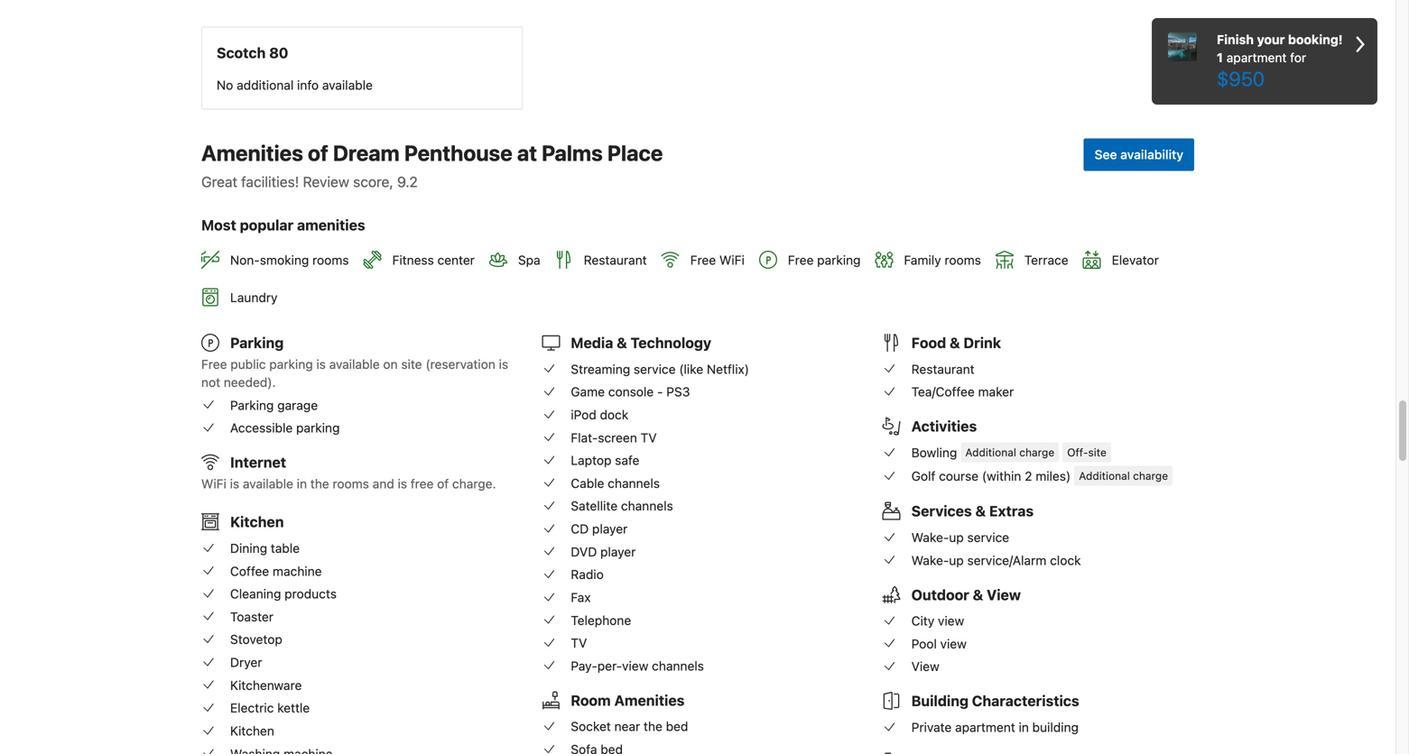 Task type: locate. For each thing, give the bounding box(es) containing it.
free inside free public parking is available on site (reservation is not needed).
[[201, 357, 227, 372]]

in down characteristics
[[1019, 720, 1029, 735]]

channels up bed on the left
[[652, 659, 704, 674]]

view down city view
[[940, 637, 967, 652]]

0 vertical spatial kitchen
[[230, 514, 284, 531]]

1 vertical spatial up
[[949, 553, 964, 568]]

free up not
[[201, 357, 227, 372]]

coffee
[[230, 564, 269, 579]]

wake- for wake-up service/alarm clock
[[911, 553, 949, 568]]

1 horizontal spatial charge
[[1133, 470, 1168, 483]]

toaster
[[230, 610, 274, 625]]

laptop safe
[[571, 453, 640, 468]]

products
[[285, 587, 337, 602]]

player for dvd player
[[600, 545, 636, 560]]

player down cd player
[[600, 545, 636, 560]]

parking left family at the right of the page
[[817, 253, 861, 268]]

tv up pay-
[[571, 636, 587, 651]]

available down internet
[[243, 477, 293, 492]]

0 vertical spatial parking
[[230, 334, 284, 352]]

tv right screen
[[641, 430, 657, 445]]

in down accessible parking
[[297, 477, 307, 492]]

0 horizontal spatial amenities
[[201, 140, 303, 166]]

view up room amenities on the bottom of page
[[622, 659, 648, 674]]

streaming service (like netflix)
[[571, 362, 749, 377]]

0 vertical spatial site
[[401, 357, 422, 372]]

free for free parking
[[788, 253, 814, 268]]

review
[[303, 173, 349, 190]]

golf
[[911, 469, 936, 484]]

amenities of dream penthouse at palms place great facilities! review score, 9.2
[[201, 140, 663, 190]]

0 vertical spatial amenities
[[201, 140, 303, 166]]

2 vertical spatial available
[[243, 477, 293, 492]]

0 vertical spatial restaurant
[[584, 253, 647, 268]]

outdoor
[[911, 587, 969, 604]]

1 vertical spatial parking
[[230, 398, 274, 413]]

screen
[[598, 430, 637, 445]]

player up dvd player
[[592, 522, 628, 537]]

ipod
[[571, 408, 596, 422]]

0 horizontal spatial free
[[201, 357, 227, 372]]

parking down garage
[[296, 421, 340, 436]]

apartment down your
[[1227, 50, 1287, 65]]

0 vertical spatial wake-
[[911, 530, 949, 545]]

rooms
[[312, 253, 349, 268], [945, 253, 981, 268], [333, 477, 369, 492]]

1 vertical spatial kitchen
[[230, 724, 274, 739]]

amenities up facilities!
[[201, 140, 303, 166]]

restaurant up the media
[[584, 253, 647, 268]]

2 vertical spatial view
[[622, 659, 648, 674]]

parking
[[230, 334, 284, 352], [230, 398, 274, 413]]

2 up from the top
[[949, 553, 964, 568]]

see availability
[[1095, 147, 1183, 162]]

0 vertical spatial in
[[297, 477, 307, 492]]

site
[[401, 357, 422, 372], [1088, 447, 1107, 459]]

0 vertical spatial available
[[322, 78, 373, 92]]

at
[[517, 140, 537, 166]]

socket
[[571, 720, 611, 735]]

no additional info available
[[217, 78, 373, 92]]

-
[[657, 385, 663, 400]]

2 wake- from the top
[[911, 553, 949, 568]]

free for free public parking is available on site (reservation is not needed).
[[201, 357, 227, 372]]

view
[[987, 587, 1021, 604], [911, 660, 940, 675]]

2 horizontal spatial free
[[788, 253, 814, 268]]

fitness center
[[392, 253, 475, 268]]

apartment down building characteristics
[[955, 720, 1015, 735]]

is right (reservation
[[499, 357, 508, 372]]

1 vertical spatial wake-
[[911, 553, 949, 568]]

service up 'wake-up service/alarm clock'
[[967, 530, 1009, 545]]

1 horizontal spatial free
[[690, 253, 716, 268]]

& for outdoor
[[973, 587, 983, 604]]

wake- down services
[[911, 530, 949, 545]]

1 horizontal spatial amenities
[[614, 692, 685, 709]]

dryer
[[230, 655, 262, 670]]

1 vertical spatial available
[[329, 357, 380, 372]]

0 vertical spatial service
[[634, 362, 676, 377]]

view up pool view
[[938, 614, 964, 629]]

kitchen down electric
[[230, 724, 274, 739]]

parking up garage
[[269, 357, 313, 372]]

1
[[1217, 50, 1223, 65]]

0 horizontal spatial charge
[[1019, 447, 1055, 459]]

available right info
[[322, 78, 373, 92]]

telephone
[[571, 613, 631, 628]]

0 vertical spatial additional
[[965, 447, 1016, 459]]

in
[[297, 477, 307, 492], [1019, 720, 1029, 735]]

parking garage
[[230, 398, 318, 413]]

and
[[373, 477, 394, 492]]

parking for parking
[[230, 334, 284, 352]]

parking
[[817, 253, 861, 268], [269, 357, 313, 372], [296, 421, 340, 436]]

1 kitchen from the top
[[230, 514, 284, 531]]

0 vertical spatial view
[[987, 587, 1021, 604]]

site right on
[[401, 357, 422, 372]]

electric kettle
[[230, 701, 310, 716]]

2 vertical spatial parking
[[296, 421, 340, 436]]

amenities inside amenities of dream penthouse at palms place great facilities! review score, 9.2
[[201, 140, 303, 166]]

available left on
[[329, 357, 380, 372]]

place
[[607, 140, 663, 166]]

machine
[[273, 564, 322, 579]]

private apartment in building
[[911, 720, 1079, 735]]

parking down needed).
[[230, 398, 274, 413]]

0 vertical spatial channels
[[608, 476, 660, 491]]

for
[[1290, 50, 1306, 65]]

(like
[[679, 362, 703, 377]]

additional down off-site
[[1079, 470, 1130, 483]]

free up the technology
[[690, 253, 716, 268]]

city
[[911, 614, 935, 629]]

finish
[[1217, 32, 1254, 47]]

center
[[437, 253, 475, 268]]

0 horizontal spatial of
[[308, 140, 328, 166]]

site up golf course (within 2 miles) additional charge
[[1088, 447, 1107, 459]]

0 horizontal spatial wifi
[[201, 477, 226, 492]]

0 vertical spatial the
[[310, 477, 329, 492]]

1 horizontal spatial wifi
[[719, 253, 745, 268]]

1 vertical spatial apartment
[[955, 720, 1015, 735]]

amenities
[[201, 140, 303, 166], [614, 692, 685, 709]]

1 horizontal spatial of
[[437, 477, 449, 492]]

1 vertical spatial player
[[600, 545, 636, 560]]

stovetop
[[230, 633, 282, 647]]

& right the outdoor
[[973, 587, 983, 604]]

& right the food
[[950, 334, 960, 352]]

& for food
[[950, 334, 960, 352]]

clock
[[1050, 553, 1081, 568]]

service/alarm
[[967, 553, 1047, 568]]

2 vertical spatial channels
[[652, 659, 704, 674]]

1 horizontal spatial view
[[987, 587, 1021, 604]]

not
[[201, 375, 220, 390]]

2 parking from the top
[[230, 398, 274, 413]]

1 vertical spatial charge
[[1133, 470, 1168, 483]]

family
[[904, 253, 941, 268]]

0 vertical spatial apartment
[[1227, 50, 1287, 65]]

amenities up socket near the bed
[[614, 692, 685, 709]]

1 vertical spatial additional
[[1079, 470, 1130, 483]]

0 vertical spatial player
[[592, 522, 628, 537]]

services & extras
[[911, 503, 1034, 520]]

restaurant up tea/coffee
[[911, 362, 975, 377]]

0 horizontal spatial service
[[634, 362, 676, 377]]

0 horizontal spatial restaurant
[[584, 253, 647, 268]]

netflix)
[[707, 362, 749, 377]]

see
[[1095, 147, 1117, 162]]

0 vertical spatial charge
[[1019, 447, 1055, 459]]

0 horizontal spatial in
[[297, 477, 307, 492]]

up down wake-up service at the right of the page
[[949, 553, 964, 568]]

1 vertical spatial wifi
[[201, 477, 226, 492]]

1 horizontal spatial restaurant
[[911, 362, 975, 377]]

free parking
[[788, 253, 861, 268]]

1 vertical spatial of
[[437, 477, 449, 492]]

charge inside bowling additional charge
[[1019, 447, 1055, 459]]

0 vertical spatial view
[[938, 614, 964, 629]]

wifi
[[719, 253, 745, 268], [201, 477, 226, 492]]

up down services
[[949, 530, 964, 545]]

(within
[[982, 469, 1021, 484]]

free for free wifi
[[690, 253, 716, 268]]

1 horizontal spatial apartment
[[1227, 50, 1287, 65]]

parking for parking garage
[[230, 398, 274, 413]]

service up -
[[634, 362, 676, 377]]

of inside amenities of dream penthouse at palms place great facilities! review score, 9.2
[[308, 140, 328, 166]]

& left extras at right
[[975, 503, 986, 520]]

kitchen up dining table
[[230, 514, 284, 531]]

the
[[310, 477, 329, 492], [644, 720, 662, 735]]

0 vertical spatial of
[[308, 140, 328, 166]]

channels down safe on the bottom left of the page
[[608, 476, 660, 491]]

1 wake- from the top
[[911, 530, 949, 545]]

of up review
[[308, 140, 328, 166]]

city view
[[911, 614, 964, 629]]

charge inside golf course (within 2 miles) additional charge
[[1133, 470, 1168, 483]]

0 vertical spatial parking
[[817, 253, 861, 268]]

1 up from the top
[[949, 530, 964, 545]]

wake- up the outdoor
[[911, 553, 949, 568]]

&
[[617, 334, 627, 352], [950, 334, 960, 352], [975, 503, 986, 520], [973, 587, 983, 604]]

1 vertical spatial view
[[940, 637, 967, 652]]

parking up public
[[230, 334, 284, 352]]

parking for free
[[817, 253, 861, 268]]

radio
[[571, 567, 604, 582]]

free right free wifi
[[788, 253, 814, 268]]

kitchen
[[230, 514, 284, 531], [230, 724, 274, 739]]

0 vertical spatial up
[[949, 530, 964, 545]]

0 horizontal spatial view
[[911, 660, 940, 675]]

0 horizontal spatial additional
[[965, 447, 1016, 459]]

of right 'free'
[[437, 477, 449, 492]]

popular
[[240, 217, 294, 234]]

1 horizontal spatial service
[[967, 530, 1009, 545]]

1 vertical spatial tv
[[571, 636, 587, 651]]

additional up (within
[[965, 447, 1016, 459]]

is
[[316, 357, 326, 372], [499, 357, 508, 372], [230, 477, 239, 492], [398, 477, 407, 492]]

view down service/alarm
[[987, 587, 1021, 604]]

1 horizontal spatial additional
[[1079, 470, 1130, 483]]

view down 'pool'
[[911, 660, 940, 675]]

scotch
[[217, 44, 266, 61]]

0 vertical spatial tv
[[641, 430, 657, 445]]

extras
[[989, 503, 1034, 520]]

channels
[[608, 476, 660, 491], [621, 499, 673, 514], [652, 659, 704, 674]]

1 vertical spatial amenities
[[614, 692, 685, 709]]

channels down cable channels
[[621, 499, 673, 514]]

1 parking from the top
[[230, 334, 284, 352]]

1 vertical spatial in
[[1019, 720, 1029, 735]]

is right and
[[398, 477, 407, 492]]

the left and
[[310, 477, 329, 492]]

view for pool view
[[940, 637, 967, 652]]

bowling
[[911, 445, 957, 460]]

the left bed on the left
[[644, 720, 662, 735]]

building
[[1032, 720, 1079, 735]]

channels for satellite channels
[[621, 499, 673, 514]]

wake-up service/alarm clock
[[911, 553, 1081, 568]]

near
[[614, 720, 640, 735]]

parking inside free public parking is available on site (reservation is not needed).
[[269, 357, 313, 372]]

most
[[201, 217, 236, 234]]

streaming
[[571, 362, 630, 377]]

1 vertical spatial channels
[[621, 499, 673, 514]]

view
[[938, 614, 964, 629], [940, 637, 967, 652], [622, 659, 648, 674]]

1 horizontal spatial tv
[[641, 430, 657, 445]]

1 vertical spatial site
[[1088, 447, 1107, 459]]

rooms down amenities
[[312, 253, 349, 268]]

wake-
[[911, 530, 949, 545], [911, 553, 949, 568]]

0 horizontal spatial site
[[401, 357, 422, 372]]

0 horizontal spatial apartment
[[955, 720, 1015, 735]]

view for city view
[[938, 614, 964, 629]]

cd
[[571, 522, 589, 537]]

1 vertical spatial parking
[[269, 357, 313, 372]]

1 vertical spatial the
[[644, 720, 662, 735]]

public
[[230, 357, 266, 372]]

golf course (within 2 miles) additional charge
[[911, 469, 1168, 484]]

& right the media
[[617, 334, 627, 352]]

cleaning
[[230, 587, 281, 602]]

available
[[322, 78, 373, 92], [329, 357, 380, 372], [243, 477, 293, 492]]



Task type: describe. For each thing, give the bounding box(es) containing it.
characteristics
[[972, 693, 1079, 710]]

parking for accessible
[[296, 421, 340, 436]]

laptop
[[571, 453, 612, 468]]

cable
[[571, 476, 604, 491]]

0 horizontal spatial tv
[[571, 636, 587, 651]]

1 vertical spatial view
[[911, 660, 940, 675]]

scotch 80
[[217, 44, 288, 61]]

accessible parking
[[230, 421, 340, 436]]

availability
[[1120, 147, 1183, 162]]

flat-screen tv
[[571, 430, 657, 445]]

most popular amenities
[[201, 217, 365, 234]]

dream
[[333, 140, 400, 166]]

kettle
[[277, 701, 310, 716]]

0 vertical spatial wifi
[[719, 253, 745, 268]]

additional
[[237, 78, 294, 92]]

your
[[1257, 32, 1285, 47]]

booking!
[[1288, 32, 1343, 47]]

up for service
[[949, 530, 964, 545]]

$950
[[1217, 67, 1265, 90]]

media & technology
[[571, 334, 711, 352]]

safe
[[615, 453, 640, 468]]

charge.
[[452, 477, 496, 492]]

game
[[571, 385, 605, 400]]

building characteristics
[[911, 693, 1079, 710]]

outdoor & view
[[911, 587, 1021, 604]]

site inside free public parking is available on site (reservation is not needed).
[[401, 357, 422, 372]]

non-smoking rooms
[[230, 253, 349, 268]]

available inside free public parking is available on site (reservation is not needed).
[[329, 357, 380, 372]]

off-site
[[1067, 447, 1107, 459]]

9.2
[[397, 173, 418, 190]]

is up garage
[[316, 357, 326, 372]]

see availability button
[[1084, 138, 1194, 171]]

channels for cable channels
[[608, 476, 660, 491]]

food
[[911, 334, 946, 352]]

facilities!
[[241, 173, 299, 190]]

2 kitchen from the top
[[230, 724, 274, 739]]

dock
[[600, 408, 628, 422]]

rooms left and
[[333, 477, 369, 492]]

great
[[201, 173, 237, 190]]

80
[[269, 44, 288, 61]]

free
[[411, 477, 434, 492]]

pay-
[[571, 659, 597, 674]]

1 vertical spatial restaurant
[[911, 362, 975, 377]]

drink
[[964, 334, 1001, 352]]

media
[[571, 334, 613, 352]]

elevator
[[1112, 253, 1159, 268]]

bed
[[666, 720, 688, 735]]

& for media
[[617, 334, 627, 352]]

room
[[571, 692, 611, 709]]

internet
[[230, 454, 286, 471]]

1 horizontal spatial site
[[1088, 447, 1107, 459]]

room amenities
[[571, 692, 685, 709]]

per-
[[597, 659, 622, 674]]

on
[[383, 357, 398, 372]]

tea/coffee maker
[[911, 385, 1014, 400]]

wake-up service
[[911, 530, 1009, 545]]

ipod dock
[[571, 408, 628, 422]]

activities
[[911, 418, 977, 435]]

electric
[[230, 701, 274, 716]]

miles)
[[1036, 469, 1071, 484]]

technology
[[631, 334, 711, 352]]

table
[[271, 541, 300, 556]]

wake- for wake-up service
[[911, 530, 949, 545]]

player for cd player
[[592, 522, 628, 537]]

1 horizontal spatial the
[[644, 720, 662, 735]]

& for services
[[975, 503, 986, 520]]

amenities
[[297, 217, 365, 234]]

services
[[911, 503, 972, 520]]

tea/coffee
[[911, 385, 975, 400]]

rightchevron image
[[1356, 31, 1365, 58]]

off-
[[1067, 447, 1088, 459]]

terrace
[[1024, 253, 1069, 268]]

building
[[911, 693, 969, 710]]

garage
[[277, 398, 318, 413]]

socket near the bed
[[571, 720, 688, 735]]

is down internet
[[230, 477, 239, 492]]

smoking
[[260, 253, 309, 268]]

pay-per-view channels
[[571, 659, 704, 674]]

additional inside bowling additional charge
[[965, 447, 1016, 459]]

1 horizontal spatial in
[[1019, 720, 1029, 735]]

dining table
[[230, 541, 300, 556]]

0 horizontal spatial the
[[310, 477, 329, 492]]

non-
[[230, 253, 260, 268]]

dvd player
[[571, 545, 636, 560]]

free public parking is available on site (reservation is not needed).
[[201, 357, 508, 390]]

rooms right family at the right of the page
[[945, 253, 981, 268]]

palms
[[542, 140, 603, 166]]

apartment inside finish your booking! 1 apartment for $950
[[1227, 50, 1287, 65]]

kitchenware
[[230, 678, 302, 693]]

up for service/alarm
[[949, 553, 964, 568]]

1 vertical spatial service
[[967, 530, 1009, 545]]

needed).
[[224, 375, 276, 390]]

console
[[608, 385, 654, 400]]

additional inside golf course (within 2 miles) additional charge
[[1079, 470, 1130, 483]]

cleaning products
[[230, 587, 337, 602]]

family rooms
[[904, 253, 981, 268]]

2
[[1025, 469, 1032, 484]]

satellite
[[571, 499, 618, 514]]

pool view
[[911, 637, 967, 652]]

dining
[[230, 541, 267, 556]]



Task type: vqa. For each thing, say whether or not it's contained in the screenshot.
Comfortable room with a very nice view!
no



